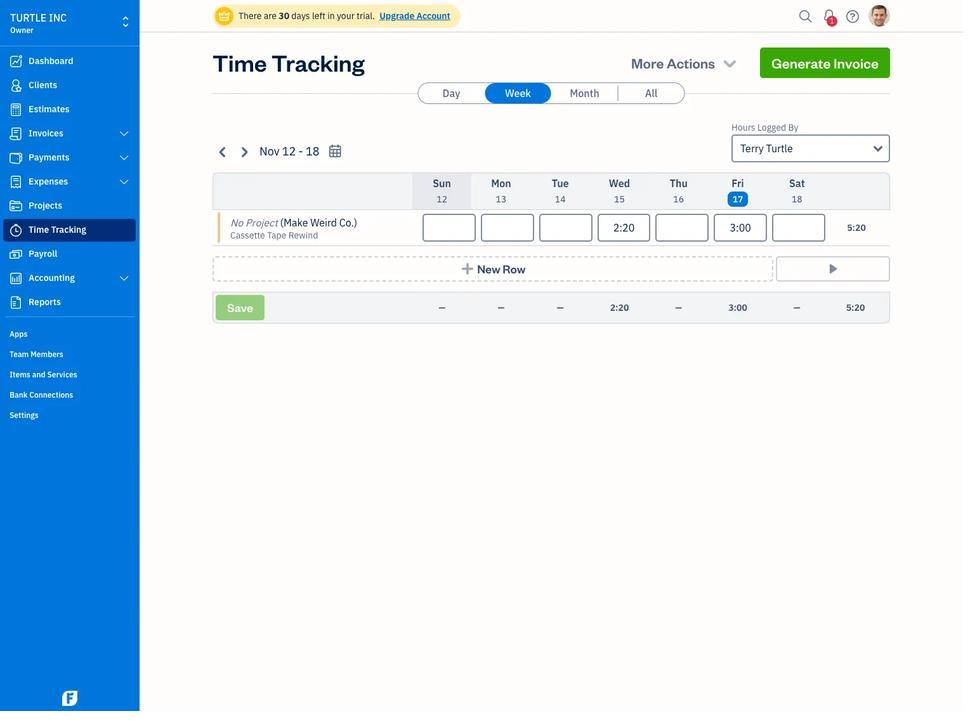 Task type: describe. For each thing, give the bounding box(es) containing it.
2 duration text field from the left
[[539, 214, 593, 242]]

all link
[[619, 83, 685, 103]]

payments
[[29, 152, 70, 163]]

more actions button
[[620, 48, 750, 78]]

invoice image
[[8, 128, 23, 140]]

inc
[[49, 11, 67, 24]]

chevron large down image for payments
[[118, 153, 130, 163]]

2 — from the left
[[498, 302, 505, 314]]

payroll
[[29, 248, 57, 260]]

dashboard
[[29, 55, 73, 67]]

sun 12
[[433, 177, 451, 205]]

settings link
[[3, 406, 136, 425]]

estimates link
[[3, 98, 136, 121]]

payment image
[[8, 152, 23, 164]]

money image
[[8, 248, 23, 261]]

12 for nov
[[282, 144, 296, 159]]

16
[[674, 194, 684, 205]]

nov
[[260, 144, 280, 159]]

crown image
[[218, 9, 231, 23]]

team members
[[10, 350, 63, 359]]

expenses link
[[3, 171, 136, 194]]

1 horizontal spatial time
[[213, 48, 267, 77]]

mon
[[491, 177, 511, 190]]

more
[[632, 54, 664, 72]]

-
[[299, 144, 303, 159]]

logged
[[758, 122, 787, 133]]

projects link
[[3, 195, 136, 218]]

weird
[[311, 216, 337, 229]]

1 horizontal spatial time tracking
[[213, 48, 365, 77]]

0 vertical spatial 5:20
[[847, 222, 866, 234]]

chevron large down image for invoices
[[118, 129, 130, 139]]

week
[[505, 87, 531, 100]]

mon 13
[[491, 177, 511, 205]]

main element
[[0, 0, 171, 712]]

1 duration text field from the left
[[481, 214, 534, 242]]

fri 17
[[732, 177, 744, 205]]

invoice
[[834, 54, 879, 72]]

generate invoice button
[[760, 48, 891, 78]]

2 duration text field from the left
[[598, 214, 651, 242]]

estimates
[[29, 103, 70, 115]]

nov 12 - 18
[[260, 144, 320, 159]]

items and services
[[10, 370, 77, 380]]

settings
[[10, 411, 39, 420]]

accounting link
[[3, 267, 136, 290]]

15
[[614, 194, 625, 205]]

time inside time tracking link
[[29, 224, 49, 235]]

apps link
[[3, 324, 136, 343]]

expenses
[[29, 176, 68, 187]]

tue 14
[[552, 177, 569, 205]]

days
[[292, 10, 310, 22]]

new row
[[477, 262, 526, 276]]

invoices link
[[3, 123, 136, 145]]

items
[[10, 370, 30, 380]]

time tracking link
[[3, 219, 136, 242]]

dashboard image
[[8, 55, 23, 68]]

upgrade
[[380, 10, 415, 22]]

generate invoice
[[772, 54, 879, 72]]

accounting
[[29, 272, 75, 284]]

0 horizontal spatial 18
[[306, 144, 320, 159]]

bank connections
[[10, 390, 73, 400]]

apps
[[10, 329, 28, 339]]

no project ( make weird co. ) cassette tape rewind
[[230, 216, 357, 241]]

freshbooks image
[[60, 691, 80, 706]]

18 inside the sat 18
[[792, 194, 803, 205]]

4 duration text field from the left
[[773, 214, 826, 242]]

tracking inside main element
[[51, 224, 86, 235]]

payroll link
[[3, 243, 136, 266]]

1 — from the left
[[439, 302, 446, 314]]

dashboard link
[[3, 50, 136, 73]]

previous week image
[[216, 144, 230, 159]]

hours logged by
[[732, 122, 799, 133]]

invoices
[[29, 128, 63, 139]]

bank
[[10, 390, 28, 400]]

thu 16
[[670, 177, 688, 205]]

sat 18
[[790, 177, 805, 205]]

make
[[284, 216, 308, 229]]

no
[[230, 216, 243, 229]]

month
[[570, 87, 600, 100]]

time tracking inside main element
[[29, 224, 86, 235]]

connections
[[29, 390, 73, 400]]

sun
[[433, 177, 451, 190]]

hours
[[732, 122, 756, 133]]

bank connections link
[[3, 385, 136, 404]]

search image
[[796, 7, 816, 26]]

generate
[[772, 54, 831, 72]]

wed
[[609, 177, 630, 190]]

members
[[31, 350, 63, 359]]

5 — from the left
[[794, 302, 801, 314]]

14
[[555, 194, 566, 205]]

plus image
[[461, 263, 475, 275]]

more actions
[[632, 54, 715, 72]]



Task type: locate. For each thing, give the bounding box(es) containing it.
report image
[[8, 296, 23, 309]]

1 horizontal spatial duration text field
[[539, 214, 593, 242]]

18 down sat
[[792, 194, 803, 205]]

chevron large down image inside payments link
[[118, 153, 130, 163]]

duration text field down the sat 18
[[773, 214, 826, 242]]

projects
[[29, 200, 62, 211]]

turtle
[[766, 142, 793, 155]]

Duration text field
[[481, 214, 534, 242], [539, 214, 593, 242], [656, 214, 709, 242]]

chevron large down image up projects link
[[118, 177, 130, 187]]

duration text field down sun 12 on the top of page
[[423, 214, 476, 242]]

1 horizontal spatial 12
[[437, 194, 448, 205]]

1 vertical spatial 12
[[437, 194, 448, 205]]

day link
[[419, 83, 485, 103]]

duration text field down 14 on the top right of page
[[539, 214, 593, 242]]

0 vertical spatial chevron large down image
[[118, 129, 130, 139]]

actions
[[667, 54, 715, 72]]

0 vertical spatial time tracking
[[213, 48, 365, 77]]

12 for sun
[[437, 194, 448, 205]]

expense image
[[8, 176, 23, 189]]

0 vertical spatial tracking
[[272, 48, 365, 77]]

3 chevron large down image from the top
[[118, 177, 130, 187]]

project
[[246, 216, 278, 229]]

trial.
[[357, 10, 375, 22]]

terry
[[741, 142, 764, 155]]

turtle
[[10, 11, 46, 24]]

2 horizontal spatial duration text field
[[656, 214, 709, 242]]

Duration text field
[[423, 214, 476, 242], [598, 214, 651, 242], [714, 214, 767, 242], [773, 214, 826, 242]]

day
[[443, 87, 460, 100]]

time down there
[[213, 48, 267, 77]]

tracking down the left
[[272, 48, 365, 77]]

by
[[789, 122, 799, 133]]

chevron large down image inside invoices link
[[118, 129, 130, 139]]

time right timer image
[[29, 224, 49, 235]]

in
[[328, 10, 335, 22]]

0 vertical spatial 12
[[282, 144, 296, 159]]

left
[[312, 10, 326, 22]]

0 horizontal spatial duration text field
[[481, 214, 534, 242]]

all
[[645, 87, 658, 100]]

1 vertical spatial time
[[29, 224, 49, 235]]

terry turtle button
[[732, 135, 891, 162]]

client image
[[8, 79, 23, 92]]

12 left -
[[282, 144, 296, 159]]

12 inside sun 12
[[437, 194, 448, 205]]

turtle inc owner
[[10, 11, 67, 35]]

go to help image
[[843, 7, 863, 26]]

time tracking down 30
[[213, 48, 365, 77]]

30
[[279, 10, 289, 22]]

1 vertical spatial time tracking
[[29, 224, 86, 235]]

2 vertical spatial chevron large down image
[[118, 177, 130, 187]]

time
[[213, 48, 267, 77], [29, 224, 49, 235]]

fri
[[732, 177, 744, 190]]

clients link
[[3, 74, 136, 97]]

timer image
[[8, 224, 23, 237]]

13
[[496, 194, 507, 205]]

3 — from the left
[[557, 302, 564, 314]]

project image
[[8, 200, 23, 213]]

0 horizontal spatial time
[[29, 224, 49, 235]]

are
[[264, 10, 277, 22]]

your
[[337, 10, 355, 22]]

services
[[47, 370, 77, 380]]

team members link
[[3, 345, 136, 364]]

co.
[[339, 216, 354, 229]]

chevrondown image
[[721, 54, 739, 72]]

choose a date image
[[328, 144, 343, 159]]

1 vertical spatial chevron large down image
[[118, 153, 130, 163]]

1 vertical spatial tracking
[[51, 224, 86, 235]]

2:20
[[610, 302, 629, 314]]

0 horizontal spatial time tracking
[[29, 224, 86, 235]]

2 chevron large down image from the top
[[118, 153, 130, 163]]

month link
[[552, 83, 618, 103]]

next week image
[[237, 144, 251, 159]]

estimate image
[[8, 103, 23, 116]]

3 duration text field from the left
[[656, 214, 709, 242]]

1
[[830, 16, 835, 25]]

1 duration text field from the left
[[423, 214, 476, 242]]

chevron large down image
[[118, 274, 130, 284]]

owner
[[10, 25, 34, 35]]

17
[[733, 194, 744, 205]]

duration text field down 17
[[714, 214, 767, 242]]

sat
[[790, 177, 805, 190]]

1 horizontal spatial 18
[[792, 194, 803, 205]]

chevron large down image
[[118, 129, 130, 139], [118, 153, 130, 163], [118, 177, 130, 187]]

reports
[[29, 296, 61, 308]]

)
[[354, 216, 357, 229]]

payments link
[[3, 147, 136, 169]]

0 horizontal spatial 12
[[282, 144, 296, 159]]

1 chevron large down image from the top
[[118, 129, 130, 139]]

3 duration text field from the left
[[714, 214, 767, 242]]

time tracking
[[213, 48, 365, 77], [29, 224, 86, 235]]

chevron large down image for expenses
[[118, 177, 130, 187]]

rewind
[[289, 230, 318, 241]]

1 horizontal spatial tracking
[[272, 48, 365, 77]]

time tracking down projects link
[[29, 224, 86, 235]]

row
[[503, 262, 526, 276]]

0 horizontal spatial tracking
[[51, 224, 86, 235]]

3:00
[[729, 302, 748, 314]]

there are 30 days left in your trial. upgrade account
[[239, 10, 451, 22]]

0 vertical spatial time
[[213, 48, 267, 77]]

items and services link
[[3, 365, 136, 384]]

tracking down projects link
[[51, 224, 86, 235]]

18
[[306, 144, 320, 159], [792, 194, 803, 205]]

12 down sun
[[437, 194, 448, 205]]

tape
[[267, 230, 286, 241]]

4 — from the left
[[676, 302, 682, 314]]

0 vertical spatial 18
[[306, 144, 320, 159]]

wed 15
[[609, 177, 630, 205]]

chart image
[[8, 272, 23, 285]]

there
[[239, 10, 262, 22]]

team
[[10, 350, 29, 359]]

1 vertical spatial 5:20
[[847, 302, 865, 314]]

reports link
[[3, 291, 136, 314]]

5:20
[[847, 222, 866, 234], [847, 302, 865, 314]]

and
[[32, 370, 45, 380]]

18 right -
[[306, 144, 320, 159]]

duration text field down 16
[[656, 214, 709, 242]]

start timer image
[[826, 263, 841, 275]]

new row button
[[213, 256, 774, 282]]

chevron large down image up expenses link
[[118, 153, 130, 163]]

1 vertical spatial 18
[[792, 194, 803, 205]]

duration text field down 13
[[481, 214, 534, 242]]

(
[[280, 216, 284, 229]]

account
[[417, 10, 451, 22]]

clients
[[29, 79, 57, 91]]

chevron large down image down the estimates link
[[118, 129, 130, 139]]

tue
[[552, 177, 569, 190]]

duration text field down 15
[[598, 214, 651, 242]]

new
[[477, 262, 501, 276]]

week link
[[485, 83, 551, 103]]

—
[[439, 302, 446, 314], [498, 302, 505, 314], [557, 302, 564, 314], [676, 302, 682, 314], [794, 302, 801, 314]]

1 button
[[819, 3, 840, 29]]

cassette
[[230, 230, 265, 241]]



Task type: vqa. For each thing, say whether or not it's contained in the screenshot.
rightmost RATE
no



